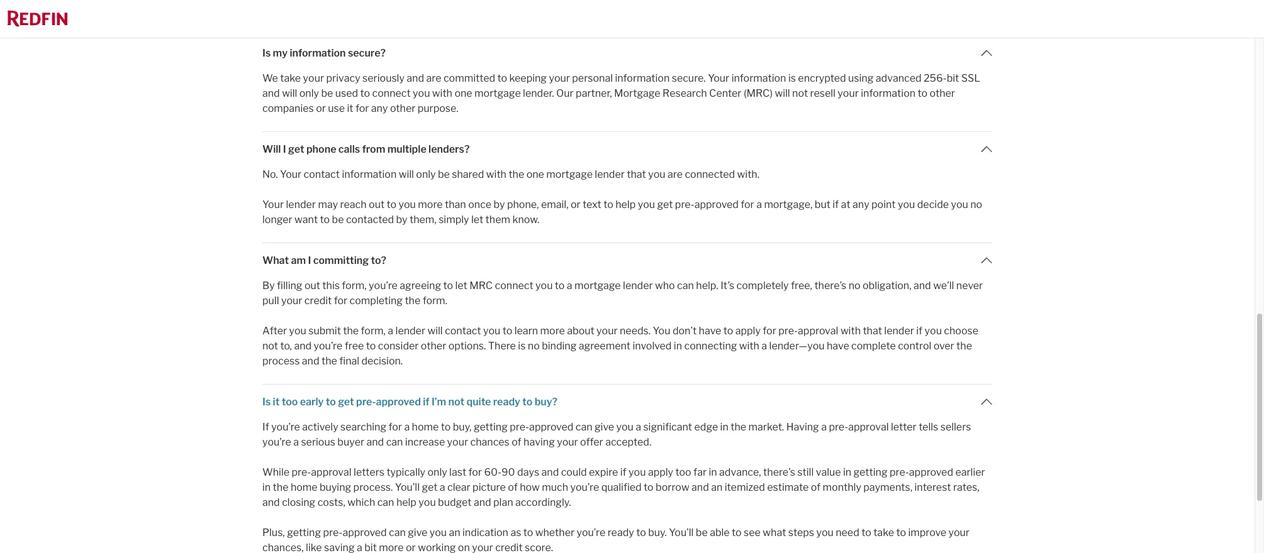 Task type: locate. For each thing, give the bounding box(es) containing it.
will inside after you submit the form, a lender will contact you to learn more about your needs. you don't have to apply for pre-approval with that lender if you choose not to, and you're free to consider other options. there is no binding agreement involved in connecting with a lender—you have complete control over the process and the final decision.
[[428, 325, 443, 337]]

2 vertical spatial not
[[449, 396, 465, 408]]

1 horizontal spatial there's
[[815, 280, 847, 292]]

0 horizontal spatial there's
[[764, 467, 796, 479]]

1 vertical spatial i
[[308, 255, 311, 267]]

pull
[[263, 295, 279, 307]]

advance,
[[720, 467, 761, 479]]

1 vertical spatial no
[[849, 280, 861, 292]]

2 vertical spatial no
[[528, 340, 540, 352]]

1 vertical spatial that
[[863, 325, 883, 337]]

1 horizontal spatial that
[[863, 325, 883, 337]]

there's right free,
[[815, 280, 847, 292]]

be inside your lender may reach out to you more than once by phone, email, or text to help you get pre-approved for a mortgage, but if at any point you decide you no longer want to be contacted by them, simply let them know.
[[332, 214, 344, 226]]

take
[[280, 72, 301, 84], [874, 527, 895, 539]]

choose
[[944, 325, 979, 337]]

you're inside after you submit the form, a lender will contact you to learn more about your needs. you don't have to apply for pre-approval with that lender if you choose not to, and you're free to consider other options. there is no binding agreement involved in connecting with a lender—you have complete control over the process and the final decision.
[[314, 340, 343, 352]]

0 vertical spatial form,
[[342, 280, 367, 292]]

lender inside your lender may reach out to you more than once by phone, email, or text to help you get pre-approved for a mortgage, but if at any point you decide you no longer want to be contacted by them, simply let them know.
[[286, 199, 316, 211]]

learn
[[515, 325, 538, 337]]

0 horizontal spatial other
[[421, 340, 446, 352]]

0 horizontal spatial it
[[273, 396, 280, 408]]

0 vertical spatial getting
[[474, 421, 508, 433]]

binding
[[542, 340, 577, 352]]

1 horizontal spatial out
[[369, 199, 385, 211]]

one
[[455, 87, 473, 99], [527, 168, 544, 180]]

2 vertical spatial or
[[406, 542, 416, 554]]

0 horizontal spatial let
[[455, 280, 468, 292]]

have left complete
[[827, 340, 850, 352]]

1 vertical spatial connect
[[495, 280, 534, 292]]

if left i'm
[[423, 396, 430, 408]]

0 vertical spatial an
[[711, 482, 723, 494]]

about
[[567, 325, 595, 337]]

0 horizontal spatial home
[[291, 482, 318, 494]]

is up if
[[263, 396, 271, 408]]

1 horizontal spatial is
[[789, 72, 796, 84]]

1 horizontal spatial are
[[668, 168, 683, 180]]

i
[[283, 143, 286, 155], [308, 255, 311, 267]]

an
[[711, 482, 723, 494], [449, 527, 461, 539]]

you're down could
[[571, 482, 599, 494]]

your down using
[[838, 87, 859, 99]]

form, inside by filling out this form, you're agreeing to let mrc connect you to a mortgage lender who can help. it's completely free, there's no obligation, and we'll never pull your credit for completing the form.
[[342, 280, 367, 292]]

i right am
[[308, 255, 311, 267]]

a inside "plus, getting pre-approved can give you an indication as to whether you're ready to buy. you'll be able to see what steps you need to take to improve your chances, like saving a bit more or working on your credit score."
[[357, 542, 362, 554]]

if inside after you submit the form, a lender will contact you to learn more about your needs. you don't have to apply for pre-approval with that lender if you choose not to, and you're free to consider other options. there is no binding agreement involved in connecting with a lender—you have complete control over the process and the final decision.
[[917, 325, 923, 337]]

form, up 'free'
[[361, 325, 386, 337]]

let
[[471, 214, 484, 226], [455, 280, 468, 292]]

form, for the
[[361, 325, 386, 337]]

actively
[[302, 421, 338, 433]]

connect inside "we take your privacy seriously and are committed to keeping your personal information secure. your information is encrypted using advanced 256-bit ssl and will only be used to connect you with one mortgage lender. our partner, mortgage research center (mrc) will not resell your information to other companies or use it for any other purpose."
[[372, 87, 411, 99]]

offer accepted.
[[580, 437, 652, 449]]

you're down submit
[[314, 340, 343, 352]]

1 vertical spatial have
[[827, 340, 850, 352]]

form,
[[342, 280, 367, 292], [361, 325, 386, 337]]

or inside "plus, getting pre-approved can give you an indication as to whether you're ready to buy. you'll be able to see what steps you need to take to improve your chances, like saving a bit more or working on your credit score."
[[406, 542, 416, 554]]

1 horizontal spatial contact
[[445, 325, 481, 337]]

steps
[[789, 527, 815, 539]]

2 is from the top
[[263, 396, 271, 408]]

a right having
[[822, 421, 827, 433]]

mortgage inside "we take your privacy seriously and are committed to keeping your personal information secure. your information is encrypted using advanced 256-bit ssl and will only be used to connect you with one mortgage lender. our partner, mortgage research center (mrc) will not resell your information to other companies or use it for any other purpose."
[[475, 87, 521, 99]]

0 horizontal spatial have
[[699, 325, 722, 337]]

1 vertical spatial take
[[874, 527, 895, 539]]

rates,
[[954, 482, 980, 494]]

is inside "we take your privacy seriously and are committed to keeping your personal information secure. your information is encrypted using advanced 256-bit ssl and will only be used to connect you with one mortgage lender. our partner, mortgage research center (mrc) will not resell your information to other companies or use it for any other purpose."
[[789, 72, 796, 84]]

in inside after you submit the form, a lender will contact you to learn more about your needs. you don't have to apply for pre-approval with that lender if you choose not to, and you're free to consider other options. there is no binding agreement involved in connecting with a lender—you have complete control over the process and the final decision.
[[674, 340, 682, 352]]

research
[[663, 87, 707, 99]]

help inside the while pre-approval letters typically only last for 60-90 days and could expire if you apply too far in advance, there's still value in getting pre-approved earlier in the home buying process. you'll get a clear picture of how much you're qualified to borrow and an itemized estimate of monthly payments, interest rates, and closing costs, which can help you budget and plan accordingly.
[[397, 497, 417, 509]]

too inside dropdown button
[[282, 396, 298, 408]]

let left mrc
[[455, 280, 468, 292]]

more
[[418, 199, 443, 211], [540, 325, 565, 337], [379, 542, 404, 554]]

your inside "we take your privacy seriously and are committed to keeping your personal information secure. your information is encrypted using advanced 256-bit ssl and will only be used to connect you with one mortgage lender. our partner, mortgage research center (mrc) will not resell your information to other companies or use it for any other purpose."
[[708, 72, 730, 84]]

a left mortgage,
[[757, 199, 762, 211]]

1 vertical spatial bit
[[365, 542, 377, 554]]

lender up control
[[885, 325, 915, 337]]

2 vertical spatial getting
[[287, 527, 321, 539]]

you up offer accepted.
[[617, 421, 634, 433]]

you inside "we take your privacy seriously and are committed to keeping your personal information secure. your information is encrypted using advanced 256-bit ssl and will only be used to connect you with one mortgage lender. our partner, mortgage research center (mrc) will not resell your information to other companies or use it for any other purpose."
[[413, 87, 430, 99]]

there's
[[815, 280, 847, 292], [764, 467, 796, 479]]

1 vertical spatial contact
[[445, 325, 481, 337]]

with up complete
[[841, 325, 861, 337]]

if left at
[[833, 199, 839, 211]]

used
[[335, 87, 358, 99]]

you right point
[[898, 199, 916, 211]]

0 horizontal spatial more
[[379, 542, 404, 554]]

form, right this
[[342, 280, 367, 292]]

1 vertical spatial getting
[[854, 467, 888, 479]]

there's inside the while pre-approval letters typically only last for 60-90 days and could expire if you apply too far in advance, there's still value in getting pre-approved earlier in the home buying process. you'll get a clear picture of how much you're qualified to borrow and an itemized estimate of monthly payments, interest rates, and closing costs, which can help you budget and plan accordingly.
[[764, 467, 796, 479]]

value
[[816, 467, 841, 479]]

your up longer on the top of page
[[263, 199, 284, 211]]

to?
[[371, 255, 387, 267]]

more inside your lender may reach out to you more than once by phone, email, or text to help you get pre-approved for a mortgage, but if at any point you decide you no longer want to be contacted by them, simply let them know.
[[418, 199, 443, 211]]

0 horizontal spatial help
[[397, 497, 417, 509]]

not inside after you submit the form, a lender will contact you to learn more about your needs. you don't have to apply for pre-approval with that lender if you choose not to, and you're free to consider other options. there is no binding agreement involved in connecting with a lender—you have complete control over the process and the final decision.
[[263, 340, 278, 352]]

ssl
[[962, 72, 981, 84]]

can inside the while pre-approval letters typically only last for 60-90 days and could expire if you apply too far in advance, there's still value in getting pre-approved earlier in the home buying process. you'll get a clear picture of how much you're qualified to borrow and an itemized estimate of monthly payments, interest rates, and closing costs, which can help you budget and plan accordingly.
[[377, 497, 394, 509]]

mortgage up email, on the left of the page
[[547, 168, 593, 180]]

1 vertical spatial any
[[853, 199, 870, 211]]

1 vertical spatial not
[[263, 340, 278, 352]]

and inside by filling out this form, you're agreeing to let mrc connect you to a mortgage lender who can help. it's completely free, there's no obligation, and we'll never pull your credit for completing the form.
[[914, 280, 931, 292]]

will i get phone calls from multiple lenders? button
[[263, 132, 993, 167]]

for inside your lender may reach out to you more than once by phone, email, or text to help you get pre-approved for a mortgage, but if at any point you decide you no longer want to be contacted by them, simply let them know.
[[741, 199, 755, 211]]

connect right mrc
[[495, 280, 534, 292]]

only up companies
[[300, 87, 319, 99]]

you up there
[[483, 325, 501, 337]]

1 is from the top
[[263, 47, 271, 59]]

your up our
[[549, 72, 570, 84]]

1 vertical spatial you'll
[[669, 527, 694, 539]]

take inside "we take your privacy seriously and are committed to keeping your personal information secure. your information is encrypted using advanced 256-bit ssl and will only be used to connect you with one mortgage lender. our partner, mortgage research center (mrc) will not resell your information to other companies or use it for any other purpose."
[[280, 72, 301, 84]]

0 vertical spatial is
[[789, 72, 796, 84]]

1 vertical spatial other
[[421, 340, 446, 352]]

you're right if
[[271, 421, 300, 433]]

pre- up the lender—you
[[779, 325, 798, 337]]

too left far on the bottom right
[[676, 467, 692, 479]]

plus, getting pre-approved can give you an indication as to whether you're ready to buy. you'll be able to see what steps you need to take to improve your chances, like saving a bit more or working on your credit score.
[[263, 527, 970, 554]]

by
[[263, 280, 275, 292]]

0 horizontal spatial is
[[518, 340, 526, 352]]

1 vertical spatial is
[[518, 340, 526, 352]]

other
[[930, 87, 956, 99], [421, 340, 446, 352]]

help right 'text'
[[616, 199, 636, 211]]

in down while
[[263, 482, 271, 494]]

256-
[[924, 72, 947, 84]]

only for information
[[416, 168, 436, 180]]

1 horizontal spatial it
[[347, 102, 353, 114]]

for down this
[[334, 295, 348, 307]]

may
[[318, 199, 338, 211]]

serious
[[301, 437, 335, 449]]

0 vertical spatial more
[[418, 199, 443, 211]]

whether
[[536, 527, 575, 539]]

and left we'll
[[914, 280, 931, 292]]

0 horizontal spatial connect
[[372, 87, 411, 99]]

2 horizontal spatial getting
[[854, 467, 888, 479]]

1 vertical spatial too
[[676, 467, 692, 479]]

1 vertical spatial ready
[[608, 527, 634, 539]]

keeping
[[510, 72, 547, 84]]

you up working
[[430, 527, 447, 539]]

for up the lender—you
[[763, 325, 777, 337]]

you're right 'whether'
[[577, 527, 606, 539]]

0 horizontal spatial you'll
[[395, 482, 420, 494]]

bit left ssl
[[947, 72, 960, 84]]

an down advance,
[[711, 482, 723, 494]]

0 vertical spatial i
[[283, 143, 286, 155]]

0 vertical spatial give
[[595, 421, 614, 433]]

more up "them,"
[[418, 199, 443, 211]]

1 vertical spatial let
[[455, 280, 468, 292]]

1 vertical spatial approval
[[849, 421, 889, 433]]

and down we
[[263, 87, 280, 99]]

1 vertical spatial or
[[571, 199, 581, 211]]

it right the use
[[347, 102, 353, 114]]

out inside your lender may reach out to you more than once by phone, email, or text to help you get pre-approved for a mortgage, but if at any point you decide you no longer want to be contacted by them, simply let them know.
[[369, 199, 385, 211]]

your
[[708, 72, 730, 84], [280, 168, 302, 180], [263, 199, 284, 211]]

home inside the while pre-approval letters typically only last for 60-90 days and could expire if you apply too far in advance, there's still value in getting pre-approved earlier in the home buying process. you'll get a clear picture of how much you're qualified to borrow and an itemized estimate of monthly payments, interest rates, and closing costs, which can help you budget and plan accordingly.
[[291, 482, 318, 494]]

this
[[323, 280, 340, 292]]

0 horizontal spatial too
[[282, 396, 298, 408]]

for inside if you're actively searching for a home to buy, getting pre-approved can give you a significant edge in the market. having a pre-approval letter tells sellers you're a serious buyer and can increase your chances of having your offer accepted.
[[389, 421, 402, 433]]

need
[[836, 527, 860, 539]]

2 vertical spatial your
[[263, 199, 284, 211]]

days
[[517, 467, 540, 479]]

you'll
[[395, 482, 420, 494], [669, 527, 694, 539]]

no left obligation,
[[849, 280, 861, 292]]

1 horizontal spatial home
[[412, 421, 439, 433]]

to
[[498, 72, 507, 84], [360, 87, 370, 99], [918, 87, 928, 99], [387, 199, 397, 211], [604, 199, 614, 211], [320, 214, 330, 226], [443, 280, 453, 292], [555, 280, 565, 292], [503, 325, 513, 337], [724, 325, 734, 337], [366, 340, 376, 352], [326, 396, 336, 408], [523, 396, 533, 408], [441, 421, 451, 433], [644, 482, 654, 494], [524, 527, 533, 539], [637, 527, 646, 539], [732, 527, 742, 539], [862, 527, 872, 539], [897, 527, 906, 539]]

or left 'text'
[[571, 199, 581, 211]]

and right to,
[[294, 340, 312, 352]]

more inside after you submit the form, a lender will contact you to learn more about your needs. you don't have to apply for pre-approval with that lender if you choose not to, and you're free to consider other options. there is no binding agreement involved in connecting with a lender—you have complete control over the process and the final decision.
[[540, 325, 565, 337]]

and down picture
[[474, 497, 491, 509]]

0 horizontal spatial ready
[[493, 396, 521, 408]]

1 horizontal spatial help
[[616, 199, 636, 211]]

other left options.
[[421, 340, 446, 352]]

with
[[432, 87, 453, 99], [487, 168, 507, 180], [841, 325, 861, 337], [740, 340, 760, 352]]

phone
[[307, 143, 336, 155]]

for down is it too early to get pre-approved if i'm not quite ready to buy?
[[389, 421, 402, 433]]

if up qualified
[[621, 467, 627, 479]]

only inside the while pre-approval letters typically only last for 60-90 days and could expire if you apply too far in advance, there's still value in getting pre-approved earlier in the home buying process. you'll get a clear picture of how much you're qualified to borrow and an itemized estimate of monthly payments, interest rates, and closing costs, which can help you budget and plan accordingly.
[[428, 467, 447, 479]]

a left 'clear'
[[440, 482, 445, 494]]

after you submit the form, a lender will contact you to learn more about your needs. you don't have to apply for pre-approval with that lender if you choose not to, and you're free to consider other options. there is no binding agreement involved in connecting with a lender—you have complete control over the process and the final decision.
[[263, 325, 979, 367]]

far
[[694, 467, 707, 479]]

longer
[[263, 214, 293, 226]]

for down "connected with." in the top right of the page
[[741, 199, 755, 211]]

0 vertical spatial other
[[930, 87, 956, 99]]

0 vertical spatial only
[[300, 87, 319, 99]]

lender up the want on the top
[[286, 199, 316, 211]]

able
[[710, 527, 730, 539]]

1 horizontal spatial an
[[711, 482, 723, 494]]

0 horizontal spatial give
[[408, 527, 428, 539]]

you left budget
[[419, 497, 436, 509]]

no. your contact information will only be shared with the one mortgage lender that you are connected with.
[[263, 168, 760, 180]]

not right i'm
[[449, 396, 465, 408]]

1 vertical spatial form,
[[361, 325, 386, 337]]

if inside the while pre-approval letters typically only last for 60-90 days and could expire if you apply too far in advance, there's still value in getting pre-approved earlier in the home buying process. you'll get a clear picture of how much you're qualified to borrow and an itemized estimate of monthly payments, interest rates, and closing costs, which can help you budget and plan accordingly.
[[621, 467, 627, 479]]

information inside dropdown button
[[290, 47, 346, 59]]

can inside by filling out this form, you're agreeing to let mrc connect you to a mortgage lender who can help. it's completely free, there's no obligation, and we'll never pull your credit for completing the form.
[[677, 280, 694, 292]]

approved inside "plus, getting pre-approved can give you an indication as to whether you're ready to buy. you'll be able to see what steps you need to take to improve your chances, like saving a bit more or working on your credit score."
[[343, 527, 387, 539]]

seriously
[[363, 72, 405, 84]]

1 vertical spatial is
[[263, 396, 271, 408]]

are up other purpose.
[[426, 72, 442, 84]]

to left see on the right of page
[[732, 527, 742, 539]]

0 horizontal spatial by
[[396, 214, 408, 226]]

pre- inside your lender may reach out to you more than once by phone, email, or text to help you get pre-approved for a mortgage, but if at any point you decide you no longer want to be contacted by them, simply let them know.
[[675, 199, 695, 211]]

the down while
[[273, 482, 289, 494]]

getting inside if you're actively searching for a home to buy, getting pre-approved can give you a significant edge in the market. having a pre-approval letter tells sellers you're a serious buyer and can increase your chances of having your offer accepted.
[[474, 421, 508, 433]]

approval left letter at right
[[849, 421, 889, 433]]

lenders?
[[429, 143, 470, 155]]

you up "them,"
[[399, 199, 416, 211]]

encrypted
[[798, 72, 846, 84]]

approved up saving
[[343, 527, 387, 539]]

any inside your lender may reach out to you more than once by phone, email, or text to help you get pre-approved for a mortgage, but if at any point you decide you no longer want to be contacted by them, simply let them know.
[[853, 199, 870, 211]]

we'll
[[934, 280, 955, 292]]

0 horizontal spatial an
[[449, 527, 461, 539]]

connect
[[372, 87, 411, 99], [495, 280, 534, 292]]

in right far on the bottom right
[[709, 467, 717, 479]]

and up other purpose.
[[407, 72, 424, 84]]

bit inside "we take your privacy seriously and are committed to keeping your personal information secure. your information is encrypted using advanced 256-bit ssl and will only be used to connect you with one mortgage lender. our partner, mortgage research center (mrc) will not resell your information to other companies or use it for any other purpose."
[[947, 72, 960, 84]]

only
[[300, 87, 319, 99], [416, 168, 436, 180], [428, 467, 447, 479]]

you'll inside the while pre-approval letters typically only last for 60-90 days and could expire if you apply too far in advance, there's still value in getting pre-approved earlier in the home buying process. you'll get a clear picture of how much you're qualified to borrow and an itemized estimate of monthly payments, interest rates, and closing costs, which can help you budget and plan accordingly.
[[395, 482, 420, 494]]

0 horizontal spatial out
[[305, 280, 320, 292]]

give inside if you're actively searching for a home to buy, getting pre-approved can give you a significant edge in the market. having a pre-approval letter tells sellers you're a serious buyer and can increase your chances of having your offer accepted.
[[595, 421, 614, 433]]

your down filling
[[281, 295, 302, 307]]

give up working
[[408, 527, 428, 539]]

the up phone, on the left top of page
[[509, 168, 525, 180]]

ready
[[493, 396, 521, 408], [608, 527, 634, 539]]

2 vertical spatial more
[[379, 542, 404, 554]]

2 horizontal spatial more
[[540, 325, 565, 337]]

1 horizontal spatial other
[[930, 87, 956, 99]]

as
[[511, 527, 521, 539]]

1 horizontal spatial i
[[308, 255, 311, 267]]

the form.
[[405, 295, 448, 307]]

tells
[[919, 421, 939, 433]]

is
[[789, 72, 796, 84], [518, 340, 526, 352]]

0 vertical spatial home
[[412, 421, 439, 433]]

0 vertical spatial take
[[280, 72, 301, 84]]

contact up options.
[[445, 325, 481, 337]]

approval
[[798, 325, 839, 337], [849, 421, 889, 433], [311, 467, 352, 479]]

0 vertical spatial by
[[494, 199, 505, 211]]

connected with.
[[685, 168, 760, 180]]

out up credit
[[305, 280, 320, 292]]

i inside dropdown button
[[283, 143, 286, 155]]

not left resell
[[793, 87, 808, 99]]

0 vertical spatial are
[[426, 72, 442, 84]]

be down "may"
[[332, 214, 344, 226]]

ready inside "plus, getting pre-approved can give you an indication as to whether you're ready to buy. you'll be able to see what steps you need to take to improve your chances, like saving a bit more or working on your credit score."
[[608, 527, 634, 539]]

secure?
[[348, 47, 386, 59]]

apply inside after you submit the form, a lender will contact you to learn more about your needs. you don't have to apply for pre-approval with that lender if you choose not to, and you're free to consider other options. there is no binding agreement involved in connecting with a lender—you have complete control over the process and the final decision.
[[736, 325, 761, 337]]

only inside "we take your privacy seriously and are committed to keeping your personal information secure. your information is encrypted using advanced 256-bit ssl and will only be used to connect you with one mortgage lender. our partner, mortgage research center (mrc) will not resell your information to other companies or use it for any other purpose."
[[300, 87, 319, 99]]

for inside the while pre-approval letters typically only last for 60-90 days and could expire if you apply too far in advance, there's still value in getting pre-approved earlier in the home buying process. you'll get a clear picture of how much you're qualified to borrow and an itemized estimate of monthly payments, interest rates, and closing costs, which can help you budget and plan accordingly.
[[469, 467, 482, 479]]

after
[[263, 325, 287, 337]]

to up the the form.
[[443, 280, 453, 292]]

your up agreement at left bottom
[[597, 325, 618, 337]]

companies
[[263, 102, 314, 114]]

0 horizontal spatial no
[[528, 340, 540, 352]]

approved down "connected with." in the top right of the page
[[695, 199, 739, 211]]

1 vertical spatial home
[[291, 482, 318, 494]]

itemized
[[725, 482, 765, 494]]

home
[[412, 421, 439, 433], [291, 482, 318, 494]]

approved inside your lender may reach out to you more than once by phone, email, or text to help you get pre-approved for a mortgage, but if at any point you decide you no longer want to be contacted by them, simply let them know.
[[695, 199, 739, 211]]

0 vertical spatial not
[[793, 87, 808, 99]]

0 vertical spatial is
[[263, 47, 271, 59]]

approval inside after you submit the form, a lender will contact you to learn more about your needs. you don't have to apply for pre-approval with that lender if you choose not to, and you're free to consider other options. there is no binding agreement involved in connecting with a lender—you have complete control over the process and the final decision.
[[798, 325, 839, 337]]

0 vertical spatial there's
[[815, 280, 847, 292]]

1 horizontal spatial apply
[[736, 325, 761, 337]]

1 vertical spatial it
[[273, 396, 280, 408]]

0 vertical spatial it
[[347, 102, 353, 114]]

1 horizontal spatial take
[[874, 527, 895, 539]]

to inside the while pre-approval letters typically only last for 60-90 days and could expire if you apply too far in advance, there's still value in getting pre-approved earlier in the home buying process. you'll get a clear picture of how much you're qualified to borrow and an itemized estimate of monthly payments, interest rates, and closing costs, which can help you budget and plan accordingly.
[[644, 482, 654, 494]]

committing
[[313, 255, 369, 267]]

form, for this
[[342, 280, 367, 292]]

bit inside "plus, getting pre-approved can give you an indication as to whether you're ready to buy. you'll be able to see what steps you need to take to improve your chances, like saving a bit more or working on your credit score."
[[365, 542, 377, 554]]

0 vertical spatial connect
[[372, 87, 411, 99]]

1 horizontal spatial one
[[527, 168, 544, 180]]

by left "them,"
[[396, 214, 408, 226]]

ready right quite
[[493, 396, 521, 408]]

obligation,
[[863, 280, 912, 292]]

is for is my information secure?
[[263, 47, 271, 59]]

out up contacted
[[369, 199, 385, 211]]

lender down what am i committing to? "dropdown button"
[[623, 280, 653, 292]]

0 vertical spatial no
[[971, 199, 983, 211]]

text
[[583, 199, 602, 211]]

apply up borrow
[[648, 467, 674, 479]]

the inside the while pre-approval letters typically only last for 60-90 days and could expire if you apply too far in advance, there's still value in getting pre-approved earlier in the home buying process. you'll get a clear picture of how much you're qualified to borrow and an itemized estimate of monthly payments, interest rates, and closing costs, which can help you budget and plan accordingly.
[[273, 482, 289, 494]]

0 horizontal spatial or
[[316, 102, 326, 114]]

getting up "like" at the bottom left of the page
[[287, 527, 321, 539]]

contacted
[[346, 214, 394, 226]]

that inside after you submit the form, a lender will contact you to learn more about your needs. you don't have to apply for pre-approval with that lender if you choose not to, and you're free to consider other options. there is no binding agreement involved in connecting with a lender—you have complete control over the process and the final decision.
[[863, 325, 883, 337]]

a up increase
[[404, 421, 410, 433]]

90
[[502, 467, 515, 479]]

point
[[872, 199, 896, 211]]

0 horizontal spatial approval
[[311, 467, 352, 479]]

connecting
[[685, 340, 737, 352]]

out
[[369, 199, 385, 211], [305, 280, 320, 292]]

1 vertical spatial there's
[[764, 467, 796, 479]]

help.
[[696, 280, 719, 292]]

help down typically
[[397, 497, 417, 509]]

monthly
[[823, 482, 862, 494]]

options.
[[449, 340, 486, 352]]

0 vertical spatial your
[[708, 72, 730, 84]]

2 vertical spatial only
[[428, 467, 447, 479]]

2 horizontal spatial approval
[[849, 421, 889, 433]]

lender inside by filling out this form, you're agreeing to let mrc connect you to a mortgage lender who can help. it's completely free, there's no obligation, and we'll never pull your credit for completing the form.
[[623, 280, 653, 292]]

give
[[595, 421, 614, 433], [408, 527, 428, 539]]

getting inside "plus, getting pre-approved can give you an indication as to whether you're ready to buy. you'll be able to see what steps you need to take to improve your chances, like saving a bit more or working on your credit score."
[[287, 527, 321, 539]]

once
[[468, 199, 492, 211]]

0 vertical spatial bit
[[947, 72, 960, 84]]

1 vertical spatial are
[[668, 168, 683, 180]]

there
[[488, 340, 516, 352]]

an inside "plus, getting pre-approved can give you an indication as to whether you're ready to buy. you'll be able to see what steps you need to take to improve your chances, like saving a bit more or working on your credit score."
[[449, 527, 461, 539]]

approval up the lender—you
[[798, 325, 839, 337]]

approval up buying on the bottom of page
[[311, 467, 352, 479]]

home inside if you're actively searching for a home to buy, getting pre-approved can give you a significant edge in the market. having a pre-approval letter tells sellers you're a serious buyer and can increase your chances of having your offer accepted.
[[412, 421, 439, 433]]

to left keeping
[[498, 72, 507, 84]]

clear
[[448, 482, 471, 494]]

1 vertical spatial help
[[397, 497, 417, 509]]

is left my
[[263, 47, 271, 59]]

contact inside after you submit the form, a lender will contact you to learn more about your needs. you don't have to apply for pre-approval with that lender if you choose not to, and you're free to consider other options. there is no binding agreement involved in connecting with a lender—you have complete control over the process and the final decision.
[[445, 325, 481, 337]]

is it too early to get pre-approved if i'm not quite ready to buy?
[[263, 396, 558, 408]]

one inside "we take your privacy seriously and are committed to keeping your personal information secure. your information is encrypted using advanced 256-bit ssl and will only be used to connect you with one mortgage lender. our partner, mortgage research center (mrc) will not resell your information to other companies or use it for any other purpose."
[[455, 87, 473, 99]]

form, inside after you submit the form, a lender will contact you to learn more about your needs. you don't have to apply for pre-approval with that lender if you choose not to, and you're free to consider other options. there is no binding agreement involved in connecting with a lender—you have complete control over the process and the final decision.
[[361, 325, 386, 337]]

it inside dropdown button
[[273, 396, 280, 408]]

0 horizontal spatial are
[[426, 72, 442, 84]]

0 vertical spatial let
[[471, 214, 484, 226]]

be up the use
[[321, 87, 333, 99]]

not
[[793, 87, 808, 99], [263, 340, 278, 352], [449, 396, 465, 408]]

be inside "we take your privacy seriously and are committed to keeping your personal information secure. your information is encrypted using advanced 256-bit ssl and will only be used to connect you with one mortgage lender. our partner, mortgage research center (mrc) will not resell your information to other companies or use it for any other purpose."
[[321, 87, 333, 99]]

0 horizontal spatial one
[[455, 87, 473, 99]]

no.
[[263, 168, 278, 180]]

connect inside by filling out this form, you're agreeing to let mrc connect you to a mortgage lender who can help. it's completely free, there's no obligation, and we'll never pull your credit for completing the form.
[[495, 280, 534, 292]]

have
[[699, 325, 722, 337], [827, 340, 850, 352]]



Task type: describe. For each thing, give the bounding box(es) containing it.
pre- inside "plus, getting pre-approved can give you an indication as to whether you're ready to buy. you'll be able to see what steps you need to take to improve your chances, like saving a bit more or working on your credit score."
[[323, 527, 343, 539]]

mrc
[[470, 280, 493, 292]]

if you're actively searching for a home to buy, getting pre-approved can give you a significant edge in the market. having a pre-approval letter tells sellers you're a serious buyer and can increase your chances of having your offer accepted.
[[263, 421, 972, 449]]

to right 'text'
[[604, 199, 614, 211]]

(mrc)
[[744, 87, 773, 99]]

process
[[263, 355, 300, 367]]

agreement
[[579, 340, 631, 352]]

letters
[[354, 467, 385, 479]]

credit
[[305, 295, 332, 307]]

lender.
[[523, 87, 554, 99]]

qualified
[[602, 482, 642, 494]]

buying
[[320, 482, 351, 494]]

on
[[458, 542, 470, 554]]

1 vertical spatial one
[[527, 168, 544, 180]]

are inside "we take your privacy seriously and are committed to keeping your personal information secure. your information is encrypted using advanced 256-bit ssl and will only be used to connect you with one mortgage lender. our partner, mortgage research center (mrc) will not resell your information to other companies or use it for any other purpose."
[[426, 72, 442, 84]]

credit score.
[[496, 542, 553, 554]]

you inside by filling out this form, you're agreeing to let mrc connect you to a mortgage lender who can help. it's completely free, there's no obligation, and we'll never pull your credit for completing the form.
[[536, 280, 553, 292]]

1 horizontal spatial have
[[827, 340, 850, 352]]

apply inside the while pre-approval letters typically only last for 60-90 days and could expire if you apply too far in advance, there's still value in getting pre-approved earlier in the home buying process. you'll get a clear picture of how much you're qualified to borrow and an itemized estimate of monthly payments, interest rates, and closing costs, which can help you budget and plan accordingly.
[[648, 467, 674, 479]]

i inside "dropdown button"
[[308, 255, 311, 267]]

consider
[[378, 340, 419, 352]]

give inside "plus, getting pre-approved can give you an indication as to whether you're ready to buy. you'll be able to see what steps you need to take to improve your chances, like saving a bit more or working on your credit score."
[[408, 527, 428, 539]]

to left buy?
[[523, 396, 533, 408]]

free
[[345, 340, 364, 352]]

and down far on the bottom right
[[692, 482, 709, 494]]

your down indication
[[472, 542, 493, 554]]

our
[[557, 87, 574, 99]]

to down "may"
[[320, 214, 330, 226]]

needs.
[[620, 325, 651, 337]]

plus,
[[263, 527, 285, 539]]

information down advanced
[[861, 87, 916, 99]]

you're inside by filling out this form, you're agreeing to let mrc connect you to a mortgage lender who can help. it's completely free, there's no obligation, and we'll never pull your credit for completing the form.
[[369, 280, 398, 292]]

information up mortgage
[[615, 72, 670, 84]]

will down multiple
[[399, 168, 414, 180]]

of down still
[[811, 482, 821, 494]]

or inside your lender may reach out to you more than once by phone, email, or text to help you get pre-approved for a mortgage, but if at any point you decide you no longer want to be contacted by them, simply let them know.
[[571, 199, 581, 211]]

sellers
[[941, 421, 972, 433]]

to up there
[[503, 325, 513, 337]]

approved inside the while pre-approval letters typically only last for 60-90 days and could expire if you apply too far in advance, there's still value in getting pre-approved earlier in the home buying process. you'll get a clear picture of how much you're qualified to borrow and an itemized estimate of monthly payments, interest rates, and closing costs, which can help you budget and plan accordingly.
[[910, 467, 954, 479]]

your down is my information secure?
[[303, 72, 324, 84]]

your down buy,
[[447, 437, 468, 449]]

partner,
[[576, 87, 612, 99]]

not inside dropdown button
[[449, 396, 465, 408]]

approved inside dropdown button
[[376, 396, 421, 408]]

having
[[787, 421, 819, 433]]

can inside "plus, getting pre-approved can give you an indication as to whether you're ready to buy. you'll be able to see what steps you need to take to improve your chances, like saving a bit more or working on your credit score."
[[389, 527, 406, 539]]

significant
[[644, 421, 692, 433]]

will i get phone calls from multiple lenders?
[[263, 143, 470, 155]]

any inside "we take your privacy seriously and are committed to keeping your personal information secure. your information is encrypted using advanced 256-bit ssl and will only be used to connect you with one mortgage lender. our partner, mortgage research center (mrc) will not resell your information to other companies or use it for any other purpose."
[[371, 102, 388, 114]]

to right need
[[862, 527, 872, 539]]

by filling out this form, you're agreeing to let mrc connect you to a mortgage lender who can help. it's completely free, there's no obligation, and we'll never pull your credit for completing the form.
[[263, 280, 983, 307]]

to down 256-
[[918, 87, 928, 99]]

center
[[710, 87, 742, 99]]

not inside "we take your privacy seriously and are committed to keeping your personal information secure. your information is encrypted using advanced 256-bit ssl and will only be used to connect you with one mortgage lender. our partner, mortgage research center (mrc) will not resell your information to other companies or use it for any other purpose."
[[793, 87, 808, 99]]

a inside by filling out this form, you're agreeing to let mrc connect you to a mortgage lender who can help. it's completely free, there's no obligation, and we'll never pull your credit for completing the form.
[[567, 280, 573, 292]]

ready inside dropdown button
[[493, 396, 521, 408]]

with inside "we take your privacy seriously and are committed to keeping your personal information secure. your information is encrypted using advanced 256-bit ssl and will only be used to connect you with one mortgage lender. our partner, mortgage research center (mrc) will not resell your information to other companies or use it for any other purpose."
[[432, 87, 453, 99]]

buyer
[[338, 437, 365, 449]]

only for letters
[[428, 467, 447, 479]]

no inside after you submit the form, a lender will contact you to learn more about your needs. you don't have to apply for pre-approval with that lender if you choose not to, and you're free to consider other options. there is no binding agreement involved in connecting with a lender—you have complete control over the process and the final decision.
[[528, 340, 540, 352]]

let inside by filling out this form, you're agreeing to let mrc connect you to a mortgage lender who can help. it's completely free, there's no obligation, and we'll never pull your credit for completing the form.
[[455, 280, 468, 292]]

of inside if you're actively searching for a home to buy, getting pre-approved can give you a significant edge in the market. having a pre-approval letter tells sellers you're a serious buyer and can increase your chances of having your offer accepted.
[[512, 437, 522, 449]]

much
[[542, 482, 568, 494]]

a left the lender—you
[[762, 340, 767, 352]]

your inside after you submit the form, a lender will contact you to learn more about your needs. you don't have to apply for pre-approval with that lender if you choose not to, and you're free to consider other options. there is no binding agreement involved in connecting with a lender—you have complete control over the process and the final decision.
[[597, 325, 618, 337]]

other inside "we take your privacy seriously and are committed to keeping your personal information secure. your information is encrypted using advanced 256-bit ssl and will only be used to connect you with one mortgage lender. our partner, mortgage research center (mrc) will not resell your information to other companies or use it for any other purpose."
[[930, 87, 956, 99]]

get inside your lender may reach out to you more than once by phone, email, or text to help you get pre-approved for a mortgage, but if at any point you decide you no longer want to be contacted by them, simply let them know.
[[657, 199, 673, 211]]

other purpose.
[[390, 102, 459, 114]]

an inside the while pre-approval letters typically only last for 60-90 days and could expire if you apply too far in advance, there's still value in getting pre-approved earlier in the home buying process. you'll get a clear picture of how much you're qualified to borrow and an itemized estimate of monthly payments, interest rates, and closing costs, which can help you budget and plan accordingly.
[[711, 482, 723, 494]]

pre- right while
[[292, 467, 311, 479]]

no inside your lender may reach out to you more than once by phone, email, or text to help you get pre-approved for a mortgage, but if at any point you decide you no longer want to be contacted by them, simply let them know.
[[971, 199, 983, 211]]

mortgage inside by filling out this form, you're agreeing to let mrc connect you to a mortgage lender who can help. it's completely free, there's no obligation, and we'll never pull your credit for completing the form.
[[575, 280, 621, 292]]

out inside by filling out this form, you're agreeing to let mrc connect you to a mortgage lender who can help. it's completely free, there's no obligation, and we'll never pull your credit for completing the form.
[[305, 280, 320, 292]]

to right used
[[360, 87, 370, 99]]

a left the serious
[[293, 437, 299, 449]]

be inside "plus, getting pre-approved can give you an indication as to whether you're ready to buy. you'll be able to see what steps you need to take to improve your chances, like saving a bit more or working on your credit score."
[[696, 527, 708, 539]]

but
[[815, 199, 831, 211]]

let inside your lender may reach out to you more than once by phone, email, or text to help you get pre-approved for a mortgage, but if at any point you decide you no longer want to be contacted by them, simply let them know.
[[471, 214, 484, 226]]

the up 'free'
[[343, 325, 359, 337]]

a up offer accepted.
[[636, 421, 641, 433]]

submit
[[309, 325, 341, 337]]

saving
[[324, 542, 355, 554]]

chances,
[[263, 542, 304, 554]]

your right having
[[557, 437, 578, 449]]

to up final decision.
[[366, 340, 376, 352]]

approval inside if you're actively searching for a home to buy, getting pre-approved can give you a significant edge in the market. having a pre-approval letter tells sellers you're a serious buyer and can increase your chances of having your offer accepted.
[[849, 421, 889, 433]]

you up over
[[925, 325, 942, 337]]

for inside "we take your privacy seriously and are committed to keeping your personal information secure. your information is encrypted using advanced 256-bit ssl and will only be used to connect you with one mortgage lender. our partner, mortgage research center (mrc) will not resell your information to other companies or use it for any other purpose."
[[356, 102, 369, 114]]

your right improve
[[949, 527, 970, 539]]

you inside if you're actively searching for a home to buy, getting pre-approved can give you a significant edge in the market. having a pre-approval letter tells sellers you're a serious buyer and can increase your chances of having your offer accepted.
[[617, 421, 634, 433]]

a inside your lender may reach out to you more than once by phone, email, or text to help you get pre-approved for a mortgage, but if at any point you decide you no longer want to be contacted by them, simply let them know.
[[757, 199, 762, 211]]

lender up consider
[[396, 325, 426, 337]]

buy.
[[649, 527, 667, 539]]

you right 'text'
[[638, 199, 655, 211]]

in inside if you're actively searching for a home to buy, getting pre-approved can give you a significant edge in the market. having a pre-approval letter tells sellers you're a serious buyer and can increase your chances of having your offer accepted.
[[721, 421, 729, 433]]

information up (mrc)
[[732, 72, 787, 84]]

over
[[934, 340, 955, 352]]

increase
[[405, 437, 445, 449]]

plan accordingly.
[[494, 497, 571, 509]]

working
[[418, 542, 456, 554]]

to inside if you're actively searching for a home to buy, getting pre-approved can give you a significant edge in the market. having a pre-approval letter tells sellers you're a serious buyer and can increase your chances of having your offer accepted.
[[441, 421, 451, 433]]

to up connecting
[[724, 325, 734, 337]]

will right (mrc)
[[775, 87, 790, 99]]

to right early
[[326, 396, 336, 408]]

involved
[[633, 340, 672, 352]]

too inside the while pre-approval letters typically only last for 60-90 days and could expire if you apply too far in advance, there's still value in getting pre-approved earlier in the home buying process. you'll get a clear picture of how much you're qualified to borrow and an itemized estimate of monthly payments, interest rates, and closing costs, which can help you budget and plan accordingly.
[[676, 467, 692, 479]]

and up much on the left
[[542, 467, 559, 479]]

help inside your lender may reach out to you more than once by phone, email, or text to help you get pre-approved for a mortgage, but if at any point you decide you no longer want to be contacted by them, simply let them know.
[[616, 199, 636, 211]]

if inside dropdown button
[[423, 396, 430, 408]]

getting inside the while pre-approval letters typically only last for 60-90 days and could expire if you apply too far in advance, there's still value in getting pre-approved earlier in the home buying process. you'll get a clear picture of how much you're qualified to borrow and an itemized estimate of monthly payments, interest rates, and closing costs, which can help you budget and plan accordingly.
[[854, 467, 888, 479]]

which
[[348, 497, 375, 509]]

0 vertical spatial have
[[699, 325, 722, 337]]

you'll inside "plus, getting pre-approved can give you an indication as to whether you're ready to buy. you'll be able to see what steps you need to take to improve your chances, like saving a bit more or working on your credit score."
[[669, 527, 694, 539]]

to up the binding
[[555, 280, 565, 292]]

use
[[328, 102, 345, 114]]

the down submit
[[322, 355, 337, 367]]

is inside after you submit the form, a lender will contact you to learn more about your needs. you don't have to apply for pre-approval with that lender if you choose not to, and you're free to consider other options. there is no binding agreement involved in connecting with a lender—you have complete control over the process and the final decision.
[[518, 340, 526, 352]]

pre- inside after you submit the form, a lender will contact you to learn more about your needs. you don't have to apply for pre-approval with that lender if you choose not to, and you're free to consider other options. there is no binding agreement involved in connecting with a lender—you have complete control over the process and the final decision.
[[779, 325, 798, 337]]

quite
[[467, 396, 491, 408]]

it's
[[721, 280, 735, 292]]

than
[[445, 199, 466, 211]]

shared
[[452, 168, 484, 180]]

for inside by filling out this form, you're agreeing to let mrc connect you to a mortgage lender who can help. it's completely free, there's no obligation, and we'll never pull your credit for completing the form.
[[334, 295, 348, 307]]

you
[[653, 325, 671, 337]]

if inside your lender may reach out to you more than once by phone, email, or text to help you get pre-approved for a mortgage, but if at any point you decide you no longer want to be contacted by them, simply let them know.
[[833, 199, 839, 211]]

to left 'buy.'
[[637, 527, 646, 539]]

pre- inside dropdown button
[[356, 396, 376, 408]]

market.
[[749, 421, 785, 433]]

is for is it too early to get pre-approved if i'm not quite ready to buy?
[[263, 396, 271, 408]]

more inside "plus, getting pre-approved can give you an indication as to whether you're ready to buy. you'll be able to see what steps you need to take to improve your chances, like saving a bit more or working on your credit score."
[[379, 542, 404, 554]]

or inside "we take your privacy seriously and are committed to keeping your personal information secure. your information is encrypted using advanced 256-bit ssl and will only be used to connect you with one mortgage lender. our partner, mortgage research center (mrc) will not resell your information to other companies or use it for any other purpose."
[[316, 102, 326, 114]]

calls
[[339, 143, 360, 155]]

see
[[744, 527, 761, 539]]

60-
[[484, 467, 502, 479]]

information down will i get phone calls from multiple lenders?
[[342, 168, 397, 180]]

pre- up payments,
[[890, 467, 910, 479]]

estimate
[[768, 482, 809, 494]]

what
[[763, 527, 786, 539]]

and left closing
[[263, 497, 280, 509]]

in up monthly
[[844, 467, 852, 479]]

we
[[263, 72, 278, 84]]

how
[[520, 482, 540, 494]]

your inside your lender may reach out to you more than once by phone, email, or text to help you get pre-approved for a mortgage, but if at any point you decide you no longer want to be contacted by them, simply let them know.
[[263, 199, 284, 211]]

and right process
[[302, 355, 320, 367]]

of down '90'
[[508, 482, 518, 494]]

pre- right having
[[829, 421, 849, 433]]

to left improve
[[897, 527, 906, 539]]

you left need
[[817, 527, 834, 539]]

you up qualified
[[629, 467, 646, 479]]

completing
[[350, 295, 403, 307]]

for inside after you submit the form, a lender will contact you to learn more about your needs. you don't have to apply for pre-approval with that lender if you choose not to, and you're free to consider other options. there is no binding agreement involved in connecting with a lender—you have complete control over the process and the final decision.
[[763, 325, 777, 337]]

you're inside the while pre-approval letters typically only last for 60-90 days and could expire if you apply too far in advance, there's still value in getting pre-approved earlier in the home buying process. you'll get a clear picture of how much you're qualified to borrow and an itemized estimate of monthly payments, interest rates, and closing costs, which can help you budget and plan accordingly.
[[571, 482, 599, 494]]

with right shared
[[487, 168, 507, 180]]

get inside the while pre-approval letters typically only last for 60-90 days and could expire if you apply too far in advance, there's still value in getting pre-approved earlier in the home buying process. you'll get a clear picture of how much you're qualified to borrow and an itemized estimate of monthly payments, interest rates, and closing costs, which can help you budget and plan accordingly.
[[422, 482, 438, 494]]

email,
[[541, 199, 569, 211]]

filling
[[277, 280, 302, 292]]

the down choose
[[957, 340, 973, 352]]

personal
[[572, 72, 613, 84]]

you up to,
[[289, 325, 306, 337]]

them,
[[410, 214, 437, 226]]

agreeing
[[400, 280, 441, 292]]

control
[[898, 340, 932, 352]]

lender down the will i get phone calls from multiple lenders? dropdown button on the top of the page
[[595, 168, 625, 180]]

1 vertical spatial mortgage
[[547, 168, 593, 180]]

approval inside the while pre-approval letters typically only last for 60-90 days and could expire if you apply too far in advance, there's still value in getting pre-approved earlier in the home buying process. you'll get a clear picture of how much you're qualified to borrow and an itemized estimate of monthly payments, interest rates, and closing costs, which can help you budget and plan accordingly.
[[311, 467, 352, 479]]

you right decide
[[951, 199, 969, 211]]

to,
[[280, 340, 292, 352]]

who
[[655, 280, 675, 292]]

0 horizontal spatial that
[[627, 168, 646, 180]]

a inside the while pre-approval letters typically only last for 60-90 days and could expire if you apply too far in advance, there's still value in getting pre-approved earlier in the home buying process. you'll get a clear picture of how much you're qualified to borrow and an itemized estimate of monthly payments, interest rates, and closing costs, which can help you budget and plan accordingly.
[[440, 482, 445, 494]]

you're down if
[[263, 437, 291, 449]]

don't
[[673, 325, 697, 337]]

having
[[524, 437, 555, 449]]

we take your privacy seriously and are committed to keeping your personal information secure. your information is encrypted using advanced 256-bit ssl and will only be used to connect you with one mortgage lender. our partner, mortgage research center (mrc) will not resell your information to other companies or use it for any other purpose.
[[263, 72, 981, 114]]

with right connecting
[[740, 340, 760, 352]]

1 vertical spatial by
[[396, 214, 408, 226]]

to right as
[[524, 527, 533, 539]]

free,
[[791, 280, 813, 292]]

there's inside by filling out this form, you're agreeing to let mrc connect you to a mortgage lender who can help. it's completely free, there's no obligation, and we'll never pull your credit for completing the form.
[[815, 280, 847, 292]]

is my information secure?
[[263, 47, 386, 59]]

edge
[[695, 421, 718, 433]]

pre- up having
[[510, 421, 529, 433]]

could
[[561, 467, 587, 479]]

you down the will i get phone calls from multiple lenders? dropdown button on the top of the page
[[649, 168, 666, 180]]

to up contacted
[[387, 199, 397, 211]]

it inside "we take your privacy seriously and are committed to keeping your personal information secure. your information is encrypted using advanced 256-bit ssl and will only be used to connect you with one mortgage lender. our partner, mortgage research center (mrc) will not resell your information to other companies or use it for any other purpose."
[[347, 102, 353, 114]]

and inside if you're actively searching for a home to buy, getting pre-approved can give you a significant edge in the market. having a pre-approval letter tells sellers you're a serious buyer and can increase your chances of having your offer accepted.
[[367, 437, 384, 449]]

1 vertical spatial your
[[280, 168, 302, 180]]

0 horizontal spatial contact
[[304, 168, 340, 180]]

your lender may reach out to you more than once by phone, email, or text to help you get pre-approved for a mortgage, but if at any point you decide you no longer want to be contacted by them, simply let them know.
[[263, 199, 983, 226]]

closing
[[282, 497, 316, 509]]

other inside after you submit the form, a lender will contact you to learn more about your needs. you don't have to apply for pre-approval with that lender if you choose not to, and you're free to consider other options. there is no binding agreement involved in connecting with a lender—you have complete control over the process and the final decision.
[[421, 340, 446, 352]]

using
[[849, 72, 874, 84]]

take inside "plus, getting pre-approved can give you an indication as to whether you're ready to buy. you'll be able to see what steps you need to take to improve your chances, like saving a bit more or working on your credit score."
[[874, 527, 895, 539]]

buy,
[[453, 421, 472, 433]]

indication
[[463, 527, 509, 539]]

secure.
[[672, 72, 706, 84]]

picture
[[473, 482, 506, 494]]

be left shared
[[438, 168, 450, 180]]

your inside by filling out this form, you're agreeing to let mrc connect you to a mortgage lender who can help. it's completely free, there's no obligation, and we'll never pull your credit for completing the form.
[[281, 295, 302, 307]]

improve
[[909, 527, 947, 539]]

my
[[273, 47, 288, 59]]

budget
[[438, 497, 472, 509]]

expire
[[589, 467, 618, 479]]

a up consider
[[388, 325, 394, 337]]

approved inside if you're actively searching for a home to buy, getting pre-approved can give you a significant edge in the market. having a pre-approval letter tells sellers you're a serious buyer and can increase your chances of having your offer accepted.
[[529, 421, 574, 433]]

will up companies
[[282, 87, 297, 99]]

no inside by filling out this form, you're agreeing to let mrc connect you to a mortgage lender who can help. it's completely free, there's no obligation, and we'll never pull your credit for completing the form.
[[849, 280, 861, 292]]

is it too early to get pre-approved if i'm not quite ready to buy? button
[[263, 385, 993, 420]]



Task type: vqa. For each thing, say whether or not it's contained in the screenshot.
estimate
yes



